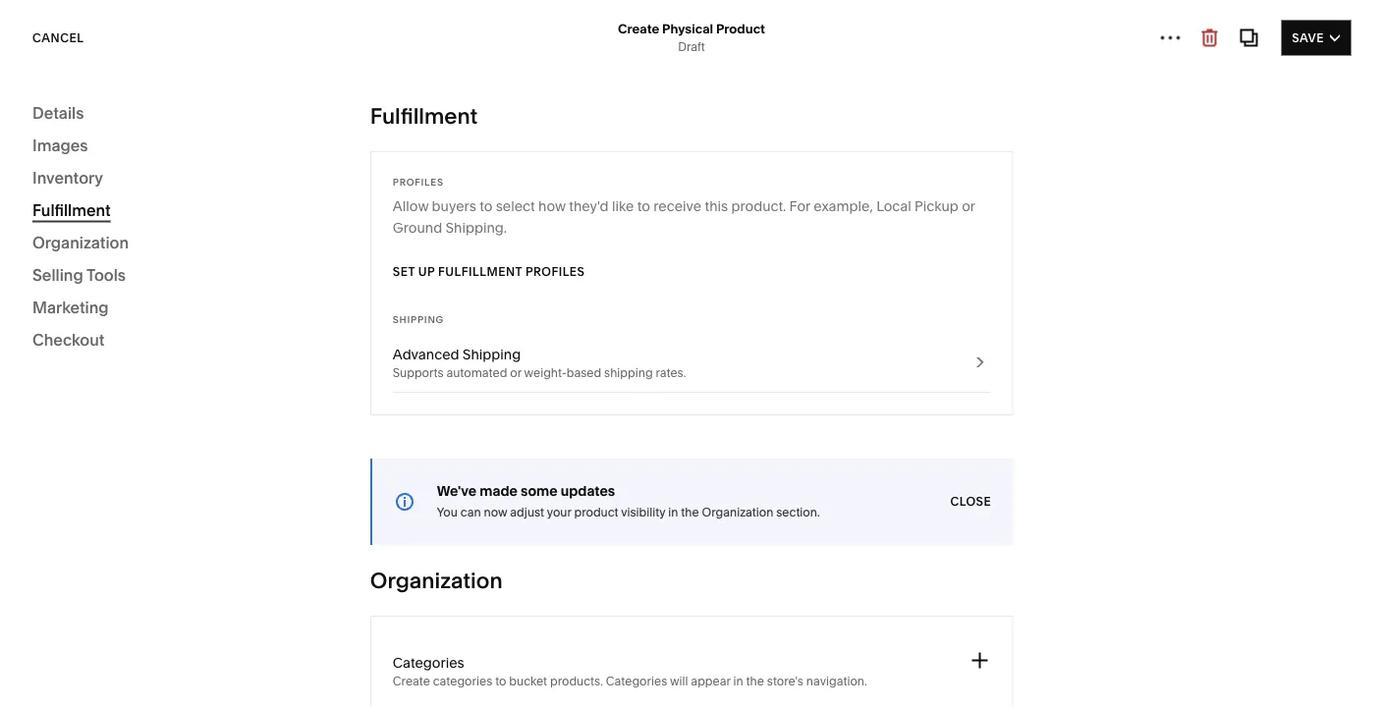 Task type: vqa. For each thing, say whether or not it's contained in the screenshot.
We've
yes



Task type: describe. For each thing, give the bounding box(es) containing it.
they'd
[[569, 198, 609, 215]]

weight-
[[524, 366, 567, 380]]

all
[[32, 94, 60, 120]]

categories button
[[0, 22, 139, 65]]

store's
[[767, 675, 804, 689]]

start adding products to your store create your first product to start selling.
[[55, 221, 310, 288]]

now inside the we've made some updates you can now adjust your product visibility in the organization section.
[[484, 506, 508, 520]]

get
[[688, 673, 709, 690]]

close button
[[951, 484, 992, 520]]

section.
[[777, 506, 820, 520]]

create inside categories create categories to bucket products. categories will appear in the store's navigation.
[[393, 675, 430, 689]]

days.
[[543, 673, 577, 690]]

we've
[[437, 483, 477, 500]]

to right products
[[222, 221, 238, 240]]

product.
[[732, 198, 786, 215]]

set
[[393, 265, 415, 279]]

like
[[612, 198, 634, 215]]

the for appear
[[746, 675, 764, 689]]

your up start
[[241, 221, 274, 240]]

to right like
[[638, 198, 650, 215]]

categories create categories to bucket products. categories will appear in the store's navigation.
[[393, 655, 867, 689]]

ends
[[476, 673, 508, 690]]

cancel
[[32, 30, 84, 45]]

trial
[[448, 673, 473, 690]]

most
[[737, 673, 770, 690]]

create inside start adding products to your store create your first product to start selling.
[[55, 272, 99, 288]]

up
[[418, 265, 435, 279]]

selling.
[[265, 272, 310, 288]]

pickup
[[915, 198, 959, 215]]

allow
[[393, 198, 429, 215]]

to left get
[[671, 673, 684, 690]]

advanced
[[393, 346, 459, 363]]

or inside advanced shipping supports automated or weight-based shipping rates.
[[510, 366, 522, 380]]

you
[[437, 506, 458, 520]]

shipping
[[604, 366, 653, 380]]

checkout
[[32, 330, 105, 349]]

receive
[[654, 198, 702, 215]]

rates.
[[656, 366, 686, 380]]

how
[[539, 198, 566, 215]]

this
[[705, 198, 728, 215]]

adding
[[95, 221, 147, 240]]

close
[[951, 495, 992, 509]]

draft
[[678, 40, 705, 54]]

your inside the we've made some updates you can now adjust your product visibility in the organization section.
[[547, 506, 572, 520]]

of
[[797, 673, 810, 690]]

categories for categories
[[37, 36, 117, 50]]

details
[[32, 103, 84, 122]]

for
[[790, 198, 811, 215]]

we've made some updates you can now adjust your product visibility in the organization section.
[[437, 483, 820, 520]]

buyers
[[432, 198, 476, 215]]

some
[[521, 483, 558, 500]]

made
[[480, 483, 518, 500]]

save
[[1293, 30, 1325, 45]]

your left first
[[102, 272, 130, 288]]

will
[[670, 675, 688, 689]]

marketing
[[32, 298, 109, 317]]

selling tools
[[32, 265, 126, 285]]



Task type: locate. For each thing, give the bounding box(es) containing it.
advanced shipping supports automated or weight-based shipping rates.
[[393, 346, 686, 380]]

or inside allow buyers to select how they'd like to receive this product. for example, local pickup or ground shipping.
[[962, 198, 976, 215]]

automated
[[447, 366, 507, 380]]

shipping up "automated"
[[463, 346, 521, 363]]

fulfillment up allow
[[370, 103, 478, 129]]

0 horizontal spatial now
[[484, 506, 508, 520]]

in right visibility
[[669, 506, 679, 520]]

store
[[55, 243, 94, 262]]

first
[[134, 272, 158, 288]]

save button
[[1282, 20, 1351, 56]]

your
[[241, 221, 274, 240], [102, 272, 130, 288], [547, 506, 572, 520], [813, 673, 842, 690]]

1 horizontal spatial in
[[669, 506, 679, 520]]

1 horizontal spatial organization
[[370, 568, 503, 594]]

your
[[416, 673, 445, 690]]

1 vertical spatial create
[[55, 272, 99, 288]]

product for updates
[[574, 506, 619, 520]]

fulfillment inside button
[[438, 265, 522, 279]]

0 horizontal spatial profiles
[[393, 176, 444, 188]]

Search items… text field
[[65, 132, 352, 175]]

ground
[[393, 220, 442, 236]]

2 vertical spatial organization
[[370, 568, 503, 594]]

adjust
[[510, 506, 545, 520]]

0 horizontal spatial create
[[55, 272, 99, 288]]

now left will
[[641, 673, 668, 690]]

the left out
[[746, 675, 764, 689]]

supports
[[393, 366, 444, 380]]

product for to
[[161, 272, 213, 288]]

2 horizontal spatial create
[[618, 21, 660, 36]]

1 vertical spatial now
[[641, 673, 668, 690]]

tab list
[[1172, 27, 1263, 58]]

shipping
[[393, 313, 444, 325], [463, 346, 521, 363]]

or
[[962, 198, 976, 215], [510, 366, 522, 380]]

to left bucket
[[495, 675, 507, 689]]

0 horizontal spatial product
[[161, 272, 213, 288]]

products.
[[550, 675, 603, 689]]

allow buyers to select how they'd like to receive this product. for example, local pickup or ground shipping.
[[393, 198, 976, 236]]

14
[[526, 673, 540, 690]]

in
[[669, 506, 679, 520], [511, 673, 523, 690], [734, 675, 744, 689]]

cancel button
[[32, 20, 84, 56]]

products
[[151, 221, 219, 240]]

1 horizontal spatial shipping
[[463, 346, 521, 363]]

navigation.
[[807, 675, 867, 689]]

product inside start adding products to your store create your first product to start selling.
[[161, 272, 213, 288]]

the inside categories create categories to bucket products. categories will appear in the store's navigation.
[[746, 675, 764, 689]]

1 horizontal spatial create
[[393, 675, 430, 689]]

1 horizontal spatial the
[[712, 673, 733, 690]]

product
[[161, 272, 213, 288], [574, 506, 619, 520]]

1 vertical spatial organization
[[702, 506, 774, 520]]

your down some
[[547, 506, 572, 520]]

the
[[681, 506, 699, 520], [712, 673, 733, 690], [746, 675, 764, 689]]

the inside the we've made some updates you can now adjust your product visibility in the organization section.
[[681, 506, 699, 520]]

set up fulfillment profiles
[[393, 265, 585, 279]]

can
[[461, 506, 481, 520]]

product
[[716, 21, 766, 36]]

create
[[618, 21, 660, 36], [55, 272, 99, 288], [393, 675, 430, 689]]

set up fulfillment profiles button
[[393, 255, 585, 290]]

organization
[[32, 233, 129, 252], [702, 506, 774, 520], [370, 568, 503, 594]]

0 vertical spatial or
[[962, 198, 976, 215]]

2 horizontal spatial the
[[746, 675, 764, 689]]

now down made
[[484, 506, 508, 520]]

1 horizontal spatial or
[[962, 198, 976, 215]]

updates
[[561, 483, 615, 500]]

0 vertical spatial shipping
[[393, 313, 444, 325]]

0 horizontal spatial organization
[[32, 233, 129, 252]]

your right of
[[813, 673, 842, 690]]

profiles up allow
[[393, 176, 444, 188]]

0 vertical spatial fulfillment
[[370, 103, 478, 129]]

to inside categories create categories to bucket products. categories will appear in the store's navigation.
[[495, 675, 507, 689]]

categories up the all
[[37, 36, 117, 50]]

create left "physical"
[[618, 21, 660, 36]]

tools
[[86, 265, 126, 285]]

1 vertical spatial product
[[574, 506, 619, 520]]

0 vertical spatial create
[[618, 21, 660, 36]]

categories left will
[[606, 675, 668, 689]]

visibility
[[621, 506, 666, 520]]

1 vertical spatial fulfillment
[[32, 200, 111, 220]]

product inside the we've made some updates you can now adjust your product visibility in the organization section.
[[574, 506, 619, 520]]

create left trial
[[393, 675, 430, 689]]

based
[[567, 366, 602, 380]]

1 horizontal spatial categories
[[393, 655, 465, 672]]

organization left "section."
[[702, 506, 774, 520]]

1 vertical spatial categories
[[393, 655, 465, 672]]

0 horizontal spatial shipping
[[393, 313, 444, 325]]

bucket
[[509, 675, 547, 689]]

0 horizontal spatial categories
[[37, 36, 117, 50]]

0 horizontal spatial the
[[681, 506, 699, 520]]

site.
[[845, 673, 871, 690]]

fulfillment up start
[[32, 200, 111, 220]]

the right visibility
[[681, 506, 699, 520]]

organization inside the we've made some updates you can now adjust your product visibility in the organization section.
[[702, 506, 774, 520]]

or right the pickup
[[962, 198, 976, 215]]

physical
[[662, 21, 714, 36]]

create physical product draft
[[618, 21, 766, 54]]

out
[[773, 673, 794, 690]]

start
[[55, 221, 91, 240]]

profiles
[[393, 176, 444, 188], [526, 265, 585, 279]]

select
[[496, 198, 535, 215]]

inventory
[[32, 168, 103, 187]]

create down store on the left top
[[55, 272, 99, 288]]

2 vertical spatial fulfillment
[[438, 265, 522, 279]]

2 horizontal spatial categories
[[606, 675, 668, 689]]

1 vertical spatial shipping
[[463, 346, 521, 363]]

product down updates
[[574, 506, 619, 520]]

in inside categories create categories to bucket products. categories will appear in the store's navigation.
[[734, 675, 744, 689]]

shipping inside advanced shipping supports automated or weight-based shipping rates.
[[463, 346, 521, 363]]

2 vertical spatial categories
[[606, 675, 668, 689]]

local
[[877, 198, 912, 215]]

categories inside button
[[37, 36, 117, 50]]

0 vertical spatial now
[[484, 506, 508, 520]]

organization up selling tools
[[32, 233, 129, 252]]

upgrade
[[580, 673, 637, 690]]

product right first
[[161, 272, 213, 288]]

selling
[[32, 265, 83, 285]]

1 horizontal spatial product
[[574, 506, 619, 520]]

fulfillment down shipping.
[[438, 265, 522, 279]]

profiles down how
[[526, 265, 585, 279]]

0 vertical spatial profiles
[[393, 176, 444, 188]]

0 vertical spatial categories
[[37, 36, 117, 50]]

in right the appear
[[734, 675, 744, 689]]

0 vertical spatial product
[[161, 272, 213, 288]]

in left 14
[[511, 673, 523, 690]]

now
[[484, 506, 508, 520], [641, 673, 668, 690]]

create inside create physical product draft
[[618, 21, 660, 36]]

the right get
[[712, 673, 733, 690]]

2 vertical spatial create
[[393, 675, 430, 689]]

categories
[[37, 36, 117, 50], [393, 655, 465, 672], [606, 675, 668, 689]]

2 horizontal spatial in
[[734, 675, 744, 689]]

appear
[[691, 675, 731, 689]]

shipping up "advanced"
[[393, 313, 444, 325]]

categories up your
[[393, 655, 465, 672]]

1 vertical spatial profiles
[[526, 265, 585, 279]]

or left weight-
[[510, 366, 522, 380]]

example,
[[814, 198, 873, 215]]

1 vertical spatial or
[[510, 366, 522, 380]]

shipping.
[[446, 220, 507, 236]]

start
[[232, 272, 261, 288]]

profiles inside button
[[526, 265, 585, 279]]

1 horizontal spatial now
[[641, 673, 668, 690]]

your trial ends in 14 days. upgrade now to get the most out of your site.
[[416, 673, 871, 690]]

in inside the we've made some updates you can now adjust your product visibility in the organization section.
[[669, 506, 679, 520]]

the for to
[[712, 673, 733, 690]]

to
[[480, 198, 493, 215], [638, 198, 650, 215], [222, 221, 238, 240], [216, 272, 229, 288], [671, 673, 684, 690], [495, 675, 507, 689]]

to up shipping.
[[480, 198, 493, 215]]

0 vertical spatial organization
[[32, 233, 129, 252]]

images
[[32, 136, 88, 155]]

row group
[[0, 49, 389, 709]]

0 horizontal spatial or
[[510, 366, 522, 380]]

organization down you
[[370, 568, 503, 594]]

0 horizontal spatial in
[[511, 673, 523, 690]]

categories
[[433, 675, 493, 689]]

fulfillment
[[370, 103, 478, 129], [32, 200, 111, 220], [438, 265, 522, 279]]

2 horizontal spatial organization
[[702, 506, 774, 520]]

1 horizontal spatial profiles
[[526, 265, 585, 279]]

categories for categories create categories to bucket products. categories will appear in the store's navigation.
[[393, 655, 465, 672]]

to left start
[[216, 272, 229, 288]]



